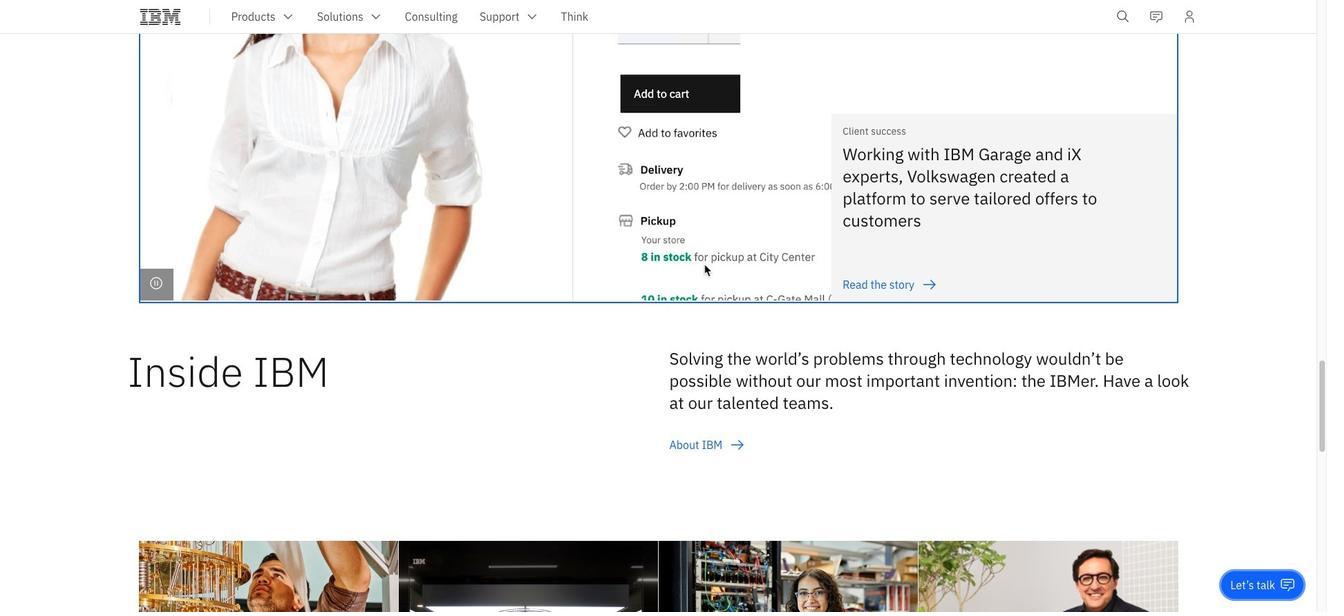 Task type: describe. For each thing, give the bounding box(es) containing it.
let's talk element
[[1231, 578, 1275, 593]]



